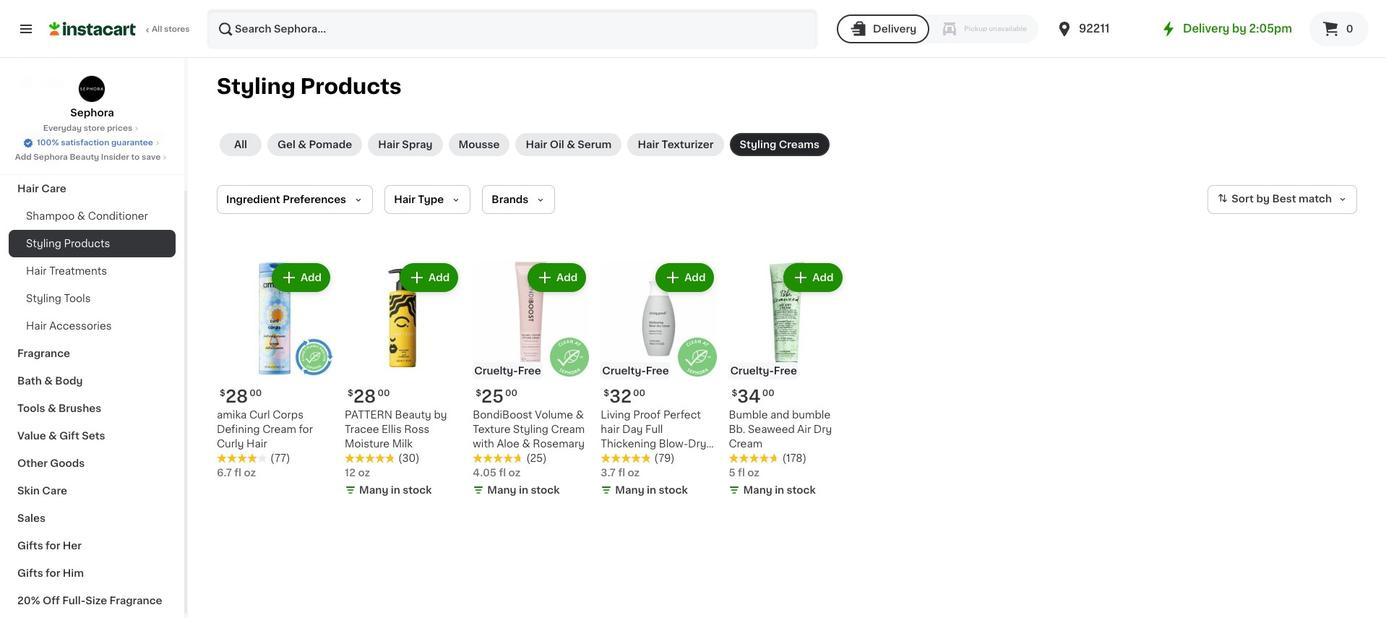 Task type: vqa. For each thing, say whether or not it's contained in the screenshot.


Task type: describe. For each thing, give the bounding box(es) containing it.
stock for 32
[[659, 485, 688, 495]]

add for amika
[[301, 273, 322, 283]]

add for bumble
[[813, 273, 834, 283]]

stock for 28
[[403, 485, 432, 495]]

air
[[798, 424, 811, 435]]

gifts for her
[[17, 541, 82, 551]]

thickening
[[601, 439, 656, 449]]

$ 25 00
[[476, 388, 518, 405]]

many in stock for 28
[[359, 485, 432, 495]]

to
[[131, 153, 140, 161]]

add for bondiboost
[[557, 273, 578, 283]]

hair spray
[[378, 140, 433, 150]]

add for pattern
[[429, 273, 450, 283]]

0 vertical spatial sephora
[[70, 108, 114, 118]]

delivery by 2:05pm
[[1183, 23, 1293, 34]]

gifts for gifts for him
[[17, 568, 43, 578]]

gifts for gifts for her
[[17, 541, 43, 551]]

delivery for delivery
[[873, 24, 917, 34]]

bondiboost volume & texture styling cream with aloe & rosemary
[[473, 410, 585, 449]]

all stores
[[152, 25, 190, 33]]

100%
[[37, 139, 59, 147]]

5 fl oz
[[729, 468, 760, 478]]

sephora logo image
[[78, 75, 106, 103]]

$ 28 00 for pattern
[[348, 388, 390, 405]]

instacart logo image
[[49, 20, 136, 38]]

styling products link
[[9, 230, 176, 257]]

12
[[345, 468, 356, 478]]

cream inside 'bumble and bumble bb. seaweed air dry cream'
[[729, 439, 763, 449]]

match
[[1299, 194, 1332, 204]]

by for delivery
[[1233, 23, 1247, 34]]

goods
[[50, 458, 85, 468]]

hair
[[601, 424, 620, 435]]

perfect
[[664, 410, 701, 420]]

0
[[1347, 24, 1354, 34]]

bumble
[[729, 410, 768, 420]]

curly
[[217, 439, 244, 449]]

fl for 34
[[738, 468, 745, 478]]

lists
[[40, 77, 65, 87]]

hair accessories
[[26, 321, 112, 331]]

add sephora beauty insider to save link
[[15, 152, 169, 163]]

many in stock for 25
[[487, 485, 560, 495]]

1 vertical spatial styling products
[[26, 239, 110, 249]]

all for all
[[234, 140, 247, 150]]

all stores link
[[49, 9, 191, 49]]

(25)
[[526, 453, 547, 463]]

brushes
[[59, 403, 101, 414]]

oil
[[550, 140, 564, 150]]

shampoo
[[26, 211, 75, 221]]

volume
[[535, 410, 573, 420]]

conditioner
[[88, 211, 148, 221]]

$ for living proof perfect hair day full thickening blow-dry cream
[[604, 389, 610, 398]]

value & gift sets link
[[9, 422, 176, 450]]

other goods
[[17, 458, 85, 468]]

sort by
[[1232, 194, 1270, 204]]

(30)
[[398, 453, 420, 463]]

other goods link
[[9, 450, 176, 477]]

for for him
[[46, 568, 60, 578]]

0 horizontal spatial beauty
[[70, 153, 99, 161]]

product group containing 34
[[729, 260, 845, 500]]

full
[[646, 424, 663, 435]]

body
[[55, 376, 83, 386]]

sort
[[1232, 194, 1254, 204]]

00 for bondiboost
[[505, 389, 518, 398]]

in for 25
[[519, 485, 528, 495]]

defining
[[217, 424, 260, 435]]

sales link
[[9, 505, 176, 532]]

6.7
[[217, 468, 232, 478]]

many for 32
[[615, 485, 645, 495]]

many in stock for 34
[[743, 485, 816, 495]]

add button for corps
[[273, 265, 329, 291]]

cream inside amika curl corps defining cream for curly hair
[[263, 424, 296, 435]]

tools & brushes
[[17, 403, 101, 414]]

ross
[[404, 424, 430, 435]]

oz for 32
[[628, 468, 640, 478]]

stock for 34
[[787, 485, 816, 495]]

& inside "link"
[[44, 376, 53, 386]]

2 product group from the left
[[345, 260, 461, 500]]

bath & body link
[[9, 367, 176, 395]]

and
[[771, 410, 790, 420]]

add button for &
[[529, 265, 585, 291]]

(178)
[[783, 453, 807, 463]]

hair for hair oil & serum
[[526, 140, 547, 150]]

him
[[63, 568, 84, 578]]

texture
[[473, 424, 511, 435]]

makeup
[[17, 156, 59, 166]]

fl for 25
[[499, 468, 506, 478]]

product group containing 25
[[473, 260, 589, 500]]

creams
[[779, 140, 820, 150]]

0 vertical spatial beauty
[[127, 129, 164, 139]]

bb.
[[729, 424, 746, 435]]

stores
[[164, 25, 190, 33]]

00 for amika
[[250, 389, 262, 398]]

fragrance link
[[9, 340, 176, 367]]

many for 34
[[743, 485, 773, 495]]

delivery for delivery by 2:05pm
[[1183, 23, 1230, 34]]

other
[[17, 458, 48, 468]]

free for 34
[[774, 366, 797, 376]]

free for 25
[[518, 366, 541, 376]]

value
[[17, 431, 46, 441]]

2:05pm
[[1250, 23, 1293, 34]]

hair for hair care
[[17, 184, 39, 194]]

& right gel
[[298, 140, 307, 150]]

brands
[[492, 194, 529, 205]]

product group containing 32
[[601, 260, 717, 500]]

dry inside the living proof perfect hair day full thickening blow-dry cream
[[688, 439, 707, 449]]

in for 34
[[775, 485, 785, 495]]

styling inside bondiboost volume & texture styling cream with aloe & rosemary
[[513, 424, 549, 435]]

by inside the pattern beauty by tracee ellis ross moisture milk
[[434, 410, 447, 420]]

28 for amika
[[225, 388, 248, 405]]

care for hair care
[[41, 184, 66, 194]]

corps
[[273, 410, 304, 420]]

$ for pattern beauty by tracee ellis ross moisture milk
[[348, 389, 354, 398]]

delivery by 2:05pm link
[[1160, 20, 1293, 38]]

holiday
[[17, 129, 58, 139]]

hair care link
[[9, 175, 176, 202]]

everyday
[[43, 124, 82, 132]]

1 horizontal spatial tools
[[64, 294, 91, 304]]

hair care
[[17, 184, 66, 194]]

mousse
[[459, 140, 500, 150]]

for inside amika curl corps defining cream for curly hair
[[299, 424, 313, 435]]

ingredient
[[226, 194, 280, 205]]

Best match Sort by field
[[1208, 185, 1358, 214]]

$ for bumble and bumble bb. seaweed air dry cream
[[732, 389, 738, 398]]

hair for hair accessories
[[26, 321, 47, 331]]

many in stock for 32
[[615, 485, 688, 495]]

hair type button
[[385, 185, 471, 214]]

28 for pattern
[[354, 388, 376, 405]]

styling creams link
[[730, 133, 830, 156]]

all for all stores
[[152, 25, 162, 33]]

store
[[84, 124, 105, 132]]

add button for perfect
[[657, 265, 713, 291]]

92211 button
[[1056, 9, 1143, 49]]

gifts for her link
[[9, 532, 176, 560]]

6.7 fl oz
[[217, 468, 256, 478]]

fl for 28
[[234, 468, 241, 478]]

satisfaction
[[61, 139, 109, 147]]

many for 28
[[359, 485, 389, 495]]

0 vertical spatial styling products
[[217, 76, 402, 97]]

free for 32
[[646, 366, 669, 376]]

hair inside amika curl corps defining cream for curly hair
[[247, 439, 267, 449]]

bumble and bumble bb. seaweed air dry cream
[[729, 410, 832, 449]]

brands button
[[482, 185, 555, 214]]

add button for by
[[401, 265, 457, 291]]

cruelty- for 25
[[474, 366, 518, 376]]

2 oz from the left
[[358, 468, 370, 478]]

living
[[601, 410, 631, 420]]

skin care
[[17, 486, 67, 496]]

1 vertical spatial fragrance
[[110, 596, 162, 606]]

oz for 25
[[509, 468, 521, 478]]

care for skin care
[[42, 486, 67, 496]]

add button for bumble
[[785, 265, 841, 291]]

20% off full-size fragrance link
[[9, 587, 176, 614]]



Task type: locate. For each thing, give the bounding box(es) containing it.
00 for bumble
[[762, 389, 775, 398]]

2 cruelty-free from the left
[[602, 366, 669, 376]]

$ up bondiboost
[[476, 389, 482, 398]]

0 vertical spatial care
[[41, 184, 66, 194]]

3 cruelty-free from the left
[[730, 366, 797, 376]]

hair treatments link
[[9, 257, 176, 285]]

styling creams
[[740, 140, 820, 150]]

5 product group from the left
[[729, 260, 845, 500]]

styling products
[[217, 76, 402, 97], [26, 239, 110, 249]]

2 vertical spatial beauty
[[395, 410, 432, 420]]

2 gifts from the top
[[17, 568, 43, 578]]

treatments
[[49, 266, 107, 276]]

oz for 28
[[244, 468, 256, 478]]

shampoo & conditioner link
[[9, 202, 176, 230]]

3.7
[[601, 468, 616, 478]]

$ up the amika
[[220, 389, 225, 398]]

add for living
[[685, 273, 706, 283]]

tools down treatments at the left top of page
[[64, 294, 91, 304]]

hair left type
[[394, 194, 416, 205]]

0 horizontal spatial all
[[152, 25, 162, 33]]

fl right 4.05
[[499, 468, 506, 478]]

many
[[359, 485, 389, 495], [487, 485, 517, 495], [615, 485, 645, 495], [743, 485, 773, 495]]

00 right 25
[[505, 389, 518, 398]]

100% satisfaction guarantee button
[[22, 134, 162, 149]]

1 gifts from the top
[[17, 541, 43, 551]]

fl
[[234, 468, 241, 478], [499, 468, 506, 478], [618, 468, 625, 478], [738, 468, 745, 478]]

1 vertical spatial gifts
[[17, 568, 43, 578]]

0 horizontal spatial delivery
[[873, 24, 917, 34]]

1 vertical spatial dry
[[688, 439, 707, 449]]

all left stores
[[152, 25, 162, 33]]

& right bath
[[44, 376, 53, 386]]

dry down perfect
[[688, 439, 707, 449]]

care right 'skin'
[[42, 486, 67, 496]]

& down the bath & body
[[48, 403, 56, 414]]

3 stock from the left
[[659, 485, 688, 495]]

beauty
[[127, 129, 164, 139], [70, 153, 99, 161], [395, 410, 432, 420]]

4 in from the left
[[775, 485, 785, 495]]

2 vertical spatial by
[[434, 410, 447, 420]]

0 horizontal spatial sephora
[[34, 153, 68, 161]]

3 fl from the left
[[618, 468, 625, 478]]

3 free from the left
[[774, 366, 797, 376]]

many in stock down (178)
[[743, 485, 816, 495]]

oz right 12
[[358, 468, 370, 478]]

★★★★★
[[217, 453, 267, 463], [217, 453, 267, 463], [345, 453, 396, 463], [345, 453, 396, 463], [473, 453, 524, 463], [473, 453, 524, 463], [601, 453, 652, 463], [601, 453, 652, 463], [729, 453, 780, 463], [729, 453, 780, 463]]

accessories
[[49, 321, 112, 331]]

1 vertical spatial for
[[46, 541, 60, 551]]

1 horizontal spatial cruelty-free
[[602, 366, 669, 376]]

texturizer
[[662, 140, 714, 150]]

cruelty-free up $ 34 00
[[730, 366, 797, 376]]

34
[[738, 388, 761, 405]]

5
[[729, 468, 736, 478]]

many down 4.05 fl oz
[[487, 485, 517, 495]]

gifts
[[17, 541, 43, 551], [17, 568, 43, 578]]

many in stock down 4.05 fl oz
[[487, 485, 560, 495]]

None search field
[[207, 9, 818, 49]]

$ inside $ 34 00
[[732, 389, 738, 398]]

3 $ from the left
[[476, 389, 482, 398]]

many down 5 fl oz at the bottom right of the page
[[743, 485, 773, 495]]

gifts down sales
[[17, 541, 43, 551]]

1 horizontal spatial by
[[1233, 23, 1247, 34]]

hair type
[[394, 194, 444, 205]]

sephora down 100%
[[34, 153, 68, 161]]

1 horizontal spatial free
[[646, 366, 669, 376]]

cream down corps
[[263, 424, 296, 435]]

for for her
[[46, 541, 60, 551]]

hair left oil
[[526, 140, 547, 150]]

1 horizontal spatial 28
[[354, 388, 376, 405]]

2 cruelty- from the left
[[602, 366, 646, 376]]

4 product group from the left
[[601, 260, 717, 500]]

1 free from the left
[[518, 366, 541, 376]]

& right oil
[[567, 140, 575, 150]]

3 in from the left
[[647, 485, 656, 495]]

0 vertical spatial all
[[152, 25, 162, 33]]

moisture
[[345, 439, 390, 449]]

1 vertical spatial care
[[42, 486, 67, 496]]

ellis
[[382, 424, 402, 435]]

styling down shampoo
[[26, 239, 61, 249]]

hair texturizer link
[[628, 133, 724, 156]]

stock down (178)
[[787, 485, 816, 495]]

2 28 from the left
[[354, 388, 376, 405]]

by inside field
[[1257, 194, 1270, 204]]

1 vertical spatial by
[[1257, 194, 1270, 204]]

1 vertical spatial all
[[234, 140, 247, 150]]

4 fl from the left
[[738, 468, 745, 478]]

oz right the 3.7
[[628, 468, 640, 478]]

many in stock
[[359, 485, 432, 495], [487, 485, 560, 495], [615, 485, 688, 495], [743, 485, 816, 495]]

cruelty-free up $ 25 00
[[474, 366, 541, 376]]

1 $ 28 00 from the left
[[220, 388, 262, 405]]

4 stock from the left
[[787, 485, 816, 495]]

cruelty-free up $ 32 00
[[602, 366, 669, 376]]

0 horizontal spatial fragrance
[[17, 348, 70, 359]]

28 up the amika
[[225, 388, 248, 405]]

tracee
[[345, 424, 379, 435]]

00 up "curl"
[[250, 389, 262, 398]]

3 add button from the left
[[529, 265, 585, 291]]

4.05
[[473, 468, 497, 478]]

2 horizontal spatial cruelty-
[[730, 366, 774, 376]]

cream inside bondiboost volume & texture styling cream with aloe & rosemary
[[551, 424, 585, 435]]

1 vertical spatial beauty
[[70, 153, 99, 161]]

1 horizontal spatial all
[[234, 140, 247, 150]]

12 oz
[[345, 468, 370, 478]]

100% satisfaction guarantee
[[37, 139, 153, 147]]

all left gel
[[234, 140, 247, 150]]

sales
[[17, 513, 46, 523]]

by for sort
[[1257, 194, 1270, 204]]

cruelty- up $ 34 00
[[730, 366, 774, 376]]

hair left texturizer
[[638, 140, 659, 150]]

with
[[473, 439, 494, 449]]

living proof perfect hair day full thickening blow-dry cream
[[601, 410, 707, 463]]

hair for hair treatments
[[26, 266, 47, 276]]

2 $ from the left
[[348, 389, 354, 398]]

0 horizontal spatial dry
[[688, 439, 707, 449]]

beauty inside the pattern beauty by tracee ellis ross moisture milk
[[395, 410, 432, 420]]

$ for bondiboost volume & texture styling cream with aloe & rosemary
[[476, 389, 482, 398]]

5 add button from the left
[[785, 265, 841, 291]]

1 in from the left
[[391, 485, 400, 495]]

in for 32
[[647, 485, 656, 495]]

products up pomade
[[300, 76, 402, 97]]

day
[[622, 424, 643, 435]]

amika
[[217, 410, 247, 420]]

hair down defining
[[247, 439, 267, 449]]

$ for amika curl corps defining cream for curly hair
[[220, 389, 225, 398]]

2 horizontal spatial free
[[774, 366, 797, 376]]

oz right 5
[[748, 468, 760, 478]]

for left her at the bottom of the page
[[46, 541, 60, 551]]

beauty down "satisfaction"
[[70, 153, 99, 161]]

curl
[[249, 410, 270, 420]]

hair left spray
[[378, 140, 400, 150]]

in down (178)
[[775, 485, 785, 495]]

20%
[[17, 596, 40, 606]]

$ inside $ 32 00
[[604, 389, 610, 398]]

1 vertical spatial sephora
[[34, 153, 68, 161]]

& right volume
[[576, 410, 584, 420]]

Search field
[[208, 10, 817, 48]]

00 inside $ 25 00
[[505, 389, 518, 398]]

many in stock down (79)
[[615, 485, 688, 495]]

product group
[[217, 260, 333, 480], [345, 260, 461, 500], [473, 260, 589, 500], [601, 260, 717, 500], [729, 260, 845, 500]]

full-
[[62, 596, 85, 606]]

many for 25
[[487, 485, 517, 495]]

$ inside $ 25 00
[[476, 389, 482, 398]]

0 horizontal spatial by
[[434, 410, 447, 420]]

for down corps
[[299, 424, 313, 435]]

0 horizontal spatial cruelty-
[[474, 366, 518, 376]]

holiday party ready beauty link
[[9, 120, 176, 147]]

cruelty- for 32
[[602, 366, 646, 376]]

sets
[[82, 431, 105, 441]]

2 in from the left
[[519, 485, 528, 495]]

2 $ 28 00 from the left
[[348, 388, 390, 405]]

tools
[[64, 294, 91, 304], [17, 403, 45, 414]]

stock down (30)
[[403, 485, 432, 495]]

3 oz from the left
[[509, 468, 521, 478]]

1 product group from the left
[[217, 260, 333, 480]]

& left gift
[[48, 431, 57, 441]]

styling products up 'gel & pomade' link
[[217, 76, 402, 97]]

1 horizontal spatial fragrance
[[110, 596, 162, 606]]

1 00 from the left
[[250, 389, 262, 398]]

styling down hair treatments
[[26, 294, 61, 304]]

00 inside $ 34 00
[[762, 389, 775, 398]]

oz down aloe
[[509, 468, 521, 478]]

fl right 6.7
[[234, 468, 241, 478]]

2 vertical spatial for
[[46, 568, 60, 578]]

styling left creams
[[740, 140, 777, 150]]

cream up 3.7 fl oz
[[601, 453, 635, 463]]

1 stock from the left
[[403, 485, 432, 495]]

0 vertical spatial for
[[299, 424, 313, 435]]

0 horizontal spatial cruelty-free
[[474, 366, 541, 376]]

free up $ 34 00
[[774, 366, 797, 376]]

4 add button from the left
[[657, 265, 713, 291]]

20% off full-size fragrance
[[17, 596, 162, 606]]

$ up living
[[604, 389, 610, 398]]

sephora link
[[70, 75, 114, 120]]

cream up rosemary
[[551, 424, 585, 435]]

1 horizontal spatial $ 28 00
[[348, 388, 390, 405]]

2 horizontal spatial by
[[1257, 194, 1270, 204]]

dry down bumble
[[814, 424, 832, 435]]

insider
[[101, 153, 129, 161]]

00 for living
[[633, 389, 646, 398]]

her
[[63, 541, 82, 551]]

00 right "34"
[[762, 389, 775, 398]]

0 vertical spatial gifts
[[17, 541, 43, 551]]

care up shampoo
[[41, 184, 66, 194]]

hair spray link
[[368, 133, 443, 156]]

care
[[41, 184, 66, 194], [42, 486, 67, 496]]

hair oil & serum
[[526, 140, 612, 150]]

& up (25)
[[522, 439, 530, 449]]

0 vertical spatial by
[[1233, 23, 1247, 34]]

2 stock from the left
[[531, 485, 560, 495]]

hair treatments
[[26, 266, 107, 276]]

fl right the 3.7
[[618, 468, 625, 478]]

cruelty-free for 32
[[602, 366, 669, 376]]

hair inside dropdown button
[[394, 194, 416, 205]]

oz
[[244, 468, 256, 478], [358, 468, 370, 478], [509, 468, 521, 478], [628, 468, 640, 478], [748, 468, 760, 478]]

3 cruelty- from the left
[[730, 366, 774, 376]]

hair oil & serum link
[[516, 133, 622, 156]]

tools up value
[[17, 403, 45, 414]]

2 many from the left
[[487, 485, 517, 495]]

beauty up ross at the bottom
[[395, 410, 432, 420]]

delivery inside button
[[873, 24, 917, 34]]

cruelty-free for 34
[[730, 366, 797, 376]]

dry inside 'bumble and bumble bb. seaweed air dry cream'
[[814, 424, 832, 435]]

cruelty- for 34
[[730, 366, 774, 376]]

0 horizontal spatial styling products
[[26, 239, 110, 249]]

1 many in stock from the left
[[359, 485, 432, 495]]

2 horizontal spatial beauty
[[395, 410, 432, 420]]

stock down (25)
[[531, 485, 560, 495]]

in down (79)
[[647, 485, 656, 495]]

best
[[1273, 194, 1297, 204]]

1 add button from the left
[[273, 265, 329, 291]]

care inside "link"
[[42, 486, 67, 496]]

cruelty-free for 25
[[474, 366, 541, 376]]

2 horizontal spatial cruelty-free
[[730, 366, 797, 376]]

0 vertical spatial dry
[[814, 424, 832, 435]]

$ up the pattern
[[348, 389, 354, 398]]

for left the him
[[46, 568, 60, 578]]

it
[[63, 48, 71, 59]]

2 many in stock from the left
[[487, 485, 560, 495]]

styling
[[217, 76, 296, 97], [740, 140, 777, 150], [26, 239, 61, 249], [26, 294, 61, 304], [513, 424, 549, 435]]

in for 28
[[391, 485, 400, 495]]

1 horizontal spatial dry
[[814, 424, 832, 435]]

0 horizontal spatial free
[[518, 366, 541, 376]]

in down (30)
[[391, 485, 400, 495]]

$ 34 00
[[732, 388, 775, 405]]

all link
[[220, 133, 262, 156]]

3 many from the left
[[615, 485, 645, 495]]

cream inside the living proof perfect hair day full thickening blow-dry cream
[[601, 453, 635, 463]]

hair up styling tools
[[26, 266, 47, 276]]

gifts for him
[[17, 568, 84, 578]]

1 $ from the left
[[220, 389, 225, 398]]

$ 28 00 up the pattern
[[348, 388, 390, 405]]

00 right 32
[[633, 389, 646, 398]]

buy it again link
[[9, 39, 176, 68]]

00 inside $ 32 00
[[633, 389, 646, 398]]

5 oz from the left
[[748, 468, 760, 478]]

2 free from the left
[[646, 366, 669, 376]]

1 horizontal spatial products
[[300, 76, 402, 97]]

1 fl from the left
[[234, 468, 241, 478]]

& down hair care link
[[77, 211, 85, 221]]

3 product group from the left
[[473, 260, 589, 500]]

many down 12 oz
[[359, 485, 389, 495]]

milk
[[392, 439, 413, 449]]

3 many in stock from the left
[[615, 485, 688, 495]]

gel & pomade link
[[267, 133, 362, 156]]

free up proof
[[646, 366, 669, 376]]

4 many in stock from the left
[[743, 485, 816, 495]]

cruelty- up $ 25 00
[[474, 366, 518, 376]]

lists link
[[9, 68, 176, 97]]

oz for 34
[[748, 468, 760, 478]]

styling up all link
[[217, 76, 296, 97]]

type
[[418, 194, 444, 205]]

pattern
[[345, 410, 393, 420]]

4 oz from the left
[[628, 468, 640, 478]]

hair for hair type
[[394, 194, 416, 205]]

28 up the pattern
[[354, 388, 376, 405]]

0 vertical spatial fragrance
[[17, 348, 70, 359]]

fragrance up the bath & body
[[17, 348, 70, 359]]

bath & body
[[17, 376, 83, 386]]

1 many from the left
[[359, 485, 389, 495]]

5 00 from the left
[[762, 389, 775, 398]]

1 vertical spatial tools
[[17, 403, 45, 414]]

styling tools
[[26, 294, 91, 304]]

$ 32 00
[[604, 388, 646, 405]]

bondiboost
[[473, 410, 533, 420]]

hair for hair spray
[[378, 140, 400, 150]]

32
[[610, 388, 632, 405]]

0 horizontal spatial 28
[[225, 388, 248, 405]]

service type group
[[837, 14, 1039, 43]]

0 horizontal spatial tools
[[17, 403, 45, 414]]

$ up bumble
[[732, 389, 738, 398]]

beauty up save
[[127, 129, 164, 139]]

$ 28 00 up the amika
[[220, 388, 262, 405]]

many in stock down (30)
[[359, 485, 432, 495]]

4 00 from the left
[[633, 389, 646, 398]]

2 add button from the left
[[401, 265, 457, 291]]

hair down makeup
[[17, 184, 39, 194]]

$ 28 00 for amika
[[220, 388, 262, 405]]

2 fl from the left
[[499, 468, 506, 478]]

for
[[299, 424, 313, 435], [46, 541, 60, 551], [46, 568, 60, 578]]

hair down styling tools
[[26, 321, 47, 331]]

1 cruelty-free from the left
[[474, 366, 541, 376]]

stock down (79)
[[659, 485, 688, 495]]

1 horizontal spatial cruelty-
[[602, 366, 646, 376]]

ready
[[91, 129, 124, 139]]

1 oz from the left
[[244, 468, 256, 478]]

0 horizontal spatial $ 28 00
[[220, 388, 262, 405]]

products down the shampoo & conditioner
[[64, 239, 110, 249]]

1 horizontal spatial styling products
[[217, 76, 402, 97]]

1 horizontal spatial delivery
[[1183, 23, 1230, 34]]

blow-
[[659, 439, 688, 449]]

3 00 from the left
[[505, 389, 518, 398]]

in down 4.05 fl oz
[[519, 485, 528, 495]]

0 horizontal spatial products
[[64, 239, 110, 249]]

1 horizontal spatial beauty
[[127, 129, 164, 139]]

hair accessories link
[[9, 312, 176, 340]]

oz right 6.7
[[244, 468, 256, 478]]

fl for 32
[[618, 468, 625, 478]]

styling products up hair treatments
[[26, 239, 110, 249]]

cruelty- up $ 32 00
[[602, 366, 646, 376]]

styling tools link
[[9, 285, 176, 312]]

free up volume
[[518, 366, 541, 376]]

cream down bb.
[[729, 439, 763, 449]]

00 for pattern
[[378, 389, 390, 398]]

fragrance right size
[[110, 596, 162, 606]]

buy it again
[[40, 48, 102, 59]]

2 00 from the left
[[378, 389, 390, 398]]

4 many from the left
[[743, 485, 773, 495]]

1 28 from the left
[[225, 388, 248, 405]]

4.05 fl oz
[[473, 468, 521, 478]]

hair for hair texturizer
[[638, 140, 659, 150]]

1 vertical spatial products
[[64, 239, 110, 249]]

fl right 5
[[738, 468, 745, 478]]

1 cruelty- from the left
[[474, 366, 518, 376]]

many down 3.7 fl oz
[[615, 485, 645, 495]]

ingredient preferences
[[226, 194, 346, 205]]

gel & pomade
[[278, 140, 352, 150]]

styling up aloe
[[513, 424, 549, 435]]

5 $ from the left
[[732, 389, 738, 398]]

4 $ from the left
[[604, 389, 610, 398]]

makeup link
[[9, 147, 176, 175]]

1 horizontal spatial sephora
[[70, 108, 114, 118]]

00
[[250, 389, 262, 398], [378, 389, 390, 398], [505, 389, 518, 398], [633, 389, 646, 398], [762, 389, 775, 398]]

0 vertical spatial tools
[[64, 294, 91, 304]]

gifts up 20%
[[17, 568, 43, 578]]

25
[[482, 388, 504, 405]]

0 vertical spatial products
[[300, 76, 402, 97]]

rosemary
[[533, 439, 585, 449]]

stock for 25
[[531, 485, 560, 495]]

00 up the pattern
[[378, 389, 390, 398]]

sephora up store
[[70, 108, 114, 118]]



